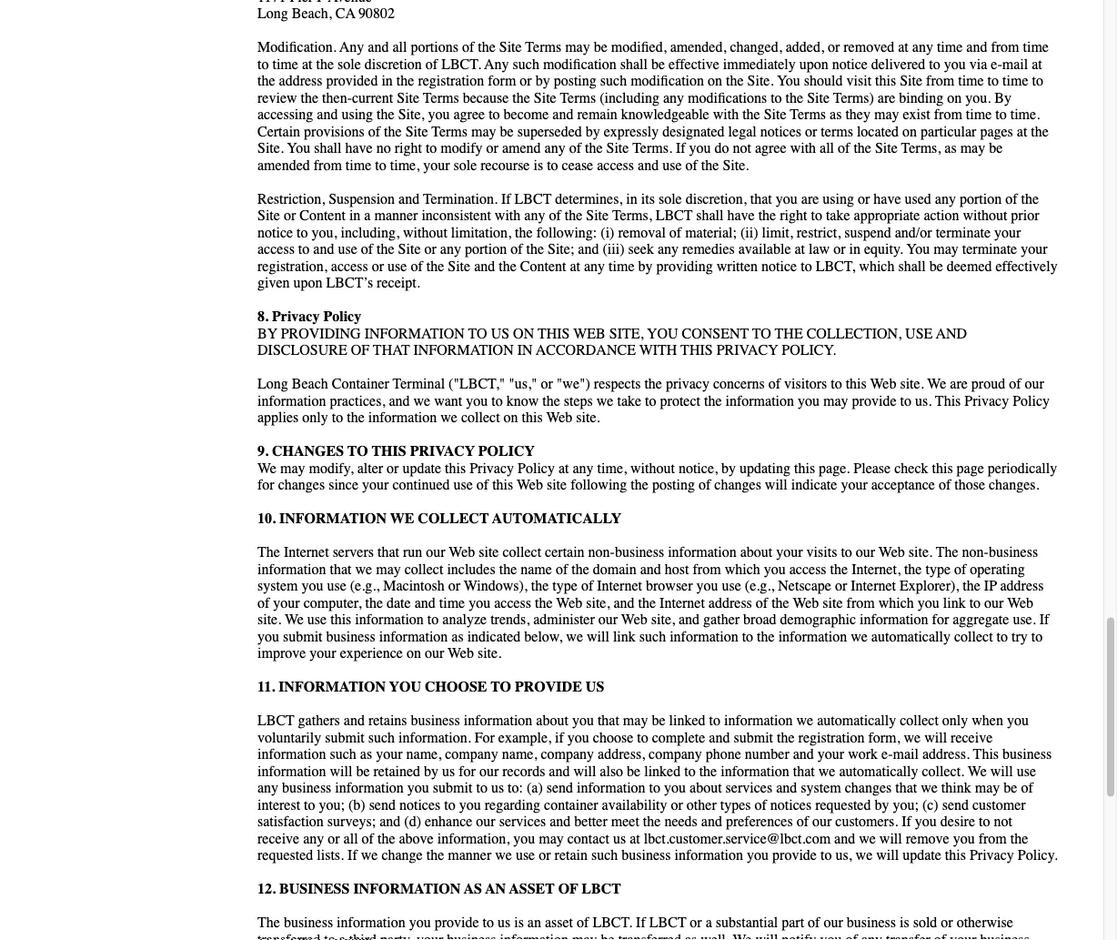 Task type: vqa. For each thing, say whether or not it's contained in the screenshot.
automatically inside THE INTERNET SERVERS THAT RUN OUR WEB SITE COLLECT CERTAIN NON-BUSINESS INFORMATION ABOUT YOUR VISITS TO OUR WEB SITE. THE NON-BUSINESS INFORMATION THAT WE MAY COLLECT INCLUDES THE NAME OF THE DOMAIN AND HOST FROM WHICH YOU ACCESS THE INTERNET, THE TYPE OF OPERATING SYSTEM YOU USE (E.G., MACINTOSH OR WINDOWS), THE TYPE OF INTERNET BROWSER YOU USE (E.G., NETSCAPE OR INTERNET EXPLORER), THE IP ADDRESS OF YOUR COMPUTER, THE DATE AND TIME YOU ACCESS THE WEB SITE, AND THE INTERNET ADDRESS OF THE WEB SITE FROM WHICH YOU LINK TO OUR WEB SITE. WE USE THIS INFORMATION TO ANALYZE TRENDS, ADMINISTER OUR WEB SITE, AND GATHER BROAD DEMOGRAPHIC INFORMATION FOR AGGREGATE USE. IF YOU SUBMIT BUSINESS INFORMATION AS INDICATED BELOW, WE WILL LINK SUCH INFORMATION TO THE INFORMATION WE AUTOMATICALLY COLLECT TO TRY TO IMPROVE YOUR EXPERIENCE ON OUR WEB SITE.
yes



Task type: describe. For each thing, give the bounding box(es) containing it.
2 vertical spatial which
[[879, 594, 914, 611]]

0 vertical spatial all
[[393, 39, 407, 56]]

0 vertical spatial services
[[726, 779, 773, 796]]

gathers
[[298, 712, 340, 729]]

1 horizontal spatial changes
[[715, 476, 762, 493]]

provide inside lbct gathers and retains business information about you that may be linked to information we automatically collect only when you voluntarily submit such information. for example, if you choose to complete and submit the registration form, we will receive information such as your name, company name, company address, company phone number and your work e-mail address. this business information will be retained by us for our records and will also be linked to the information that we automatically collect. we will use any business information you submit to us to: (a) send information to you about services and system changes that we think may be of interest to you; (b) send notices to you regarding container availability or other types of notices requested by you; (c) send customer satisfaction surveys; and (d) enhance our services and better meet the needs and preferences of our customers. if you desire to not receive any or all of the above information, you may contact us at lbct.customer.service@lbct.com and we will remove you from the requested lists. if we change the manner we use or retain such business information you provide to us, we will update this privacy policy.
[[773, 847, 817, 864]]

removed
[[844, 39, 895, 56]]

below,
[[524, 628, 563, 645]]

this up collect
[[445, 460, 466, 476]]

any up binding at the top right
[[913, 39, 934, 56]]

exist
[[903, 106, 931, 123]]

browser
[[646, 577, 693, 594]]

disclosure
[[258, 342, 347, 359]]

effectively
[[996, 258, 1058, 274]]

collect
[[418, 510, 489, 527]]

upon inside restriction, suspension and termination. if lbct determines, in its sole discretion, that you are using or have used any portion of the site or content in a manner inconsistent with any of the site terms, lbct shall have the right to take appropriate action without prior notice to you, including, without limitation, the following: (i) removal of material; (ii) limit, restrict, suspend and/or terminate your access to and use of the site or any portion of the site; and (iii) seek any remedies available at law or in equity. you may terminate your registration, access or use of the site and the content at any time by providing written notice to lbct, which shall be deemed effectively given upon lbct's receipt.
[[294, 274, 323, 291]]

1 you; from the left
[[319, 796, 345, 813]]

do
[[715, 140, 729, 157]]

above
[[399, 830, 434, 847]]

or right form
[[520, 72, 532, 89]]

web up explorer),
[[879, 544, 905, 561]]

our right the enhance
[[476, 813, 496, 830]]

on right located
[[903, 123, 917, 140]]

as inside lbct gathers and retains business information about you that may be linked to information we automatically collect only when you voluntarily submit such information. for example, if you choose to complete and submit the registration form, we will receive information such as your name, company name, company address, company phone number and your work e-mail address. this business information will be retained by us for our records and will also be linked to the information that we automatically collect. we will use any business information you submit to us to: (a) send information to you about services and system changes that we think may be of interest to you; (b) send notices to you regarding container availability or other types of notices requested by you; (c) send customer satisfaction surveys; and (d) enhance our services and better meet the needs and preferences of our customers. if you desire to not receive any or all of the above information, you may contact us at lbct.customer.service@lbct.com and we will remove you from the requested lists. if we change the manner we use or retain such business information you provide to us, we will update this privacy policy.
[[360, 746, 372, 763]]

should
[[804, 72, 843, 89]]

terms down should
[[790, 106, 826, 123]]

and left gather
[[679, 611, 700, 628]]

policy.
[[782, 342, 836, 359]]

of up 'site;'
[[549, 207, 561, 224]]

any left the surveys;
[[303, 830, 324, 847]]

of left the updating
[[699, 476, 711, 493]]

use inside modification. any and all portions of the site terms may be modified, amended, changed, added, or removed at any time and from time to time at the sole discretion of lbct. any such modification shall be effective immediately upon notice delivered to you via e-mail at the address provided in the registration form or by posting such modification on the site. you should visit this site from time to time to review the then-current site terms because the site terms (including any modifications to the site terms) are binding on you. by accessing and using the site, you agree to become and remain knowledgeable with the site terms as they may exist from time to time. certain provisions of the site terms may be superseded by expressly designated legal notices or terms located on particular pages at the site. you shall have no right to modify or amend any of the site terms. if you do not agree with all of the site terms, as may be amended from time to time, your sole recourse is to cease access and use of the site.
[[663, 157, 682, 173]]

0 horizontal spatial about
[[536, 712, 569, 729]]

amended,
[[670, 39, 727, 56]]

if inside "the internet servers that run our web site collect certain non-business information about your visits to our web site. the non-business information that we may collect includes the name of the domain and host from which you access the internet, the type of operating system you use (e.g., macintosh or windows), the type of internet browser you use (e.g., netscape or internet explorer), the ip address of your computer, the date and time you access the web site, and the internet address of the web site from which you link to our web site. we use this information to analyze trends, administer our web site, and gather broad demographic information for aggregate use. if you submit business information as indicated below, we will link such information to the information we automatically collect to try to improve your experience on our web site."
[[1040, 611, 1050, 628]]

1 vertical spatial automatically
[[817, 712, 897, 729]]

0 horizontal spatial changes
[[278, 476, 325, 493]]

we inside the business information you provide to us is an asset of lbct. if lbct or a substantial part of our business is sold or otherwise transferred to a third party, your business information may be transferred as well. we will notify you of any transfer of your busines
[[733, 931, 752, 940]]

termination.
[[423, 190, 498, 207]]

available
[[739, 241, 791, 258]]

to right choose
[[491, 678, 512, 695]]

lbct right its
[[656, 207, 693, 224]]

about inside "the internet servers that run our web site collect certain non-business information about your visits to our web site. the non-business information that we may collect includes the name of the domain and host from which you access the internet, the type of operating system you use (e.g., macintosh or windows), the type of internet browser you use (e.g., netscape or internet explorer), the ip address of your computer, the date and time you access the web site, and the internet address of the web site from which you link to our web site. we use this information to analyze trends, administer our web site, and gather broad demographic information for aggregate use. if you submit business information as indicated below, we will link such information to the information we automatically collect to try to improve your experience on our web site."
[[741, 544, 773, 561]]

change
[[382, 847, 423, 864]]

of right types
[[755, 796, 767, 813]]

as inside "the internet servers that run our web site collect certain non-business information about your visits to our web site. the non-business information that we may collect includes the name of the domain and host from which you access the internet, the type of operating system you use (e.g., macintosh or windows), the type of internet browser you use (e.g., netscape or internet explorer), the ip address of your computer, the date and time you access the web site, and the internet address of the web site from which you link to our web site. we use this information to analyze trends, administer our web site, and gather broad demographic information for aggregate use. if you submit business information as indicated below, we will link such information to the information we automatically collect to try to improve your experience on our web site."
[[452, 628, 464, 645]]

or down including, at the left top of the page
[[372, 258, 384, 274]]

12. business information as an asset of lbct
[[258, 881, 621, 897]]

that up address,
[[598, 712, 620, 729]]

information up browser
[[668, 544, 737, 561]]

date
[[387, 594, 411, 611]]

web up below,
[[556, 594, 583, 611]]

1 (e.g., from the left
[[350, 577, 380, 594]]

changed,
[[730, 39, 782, 56]]

will inside the business information you provide to us is an asset of lbct. if lbct or a substantial part of our business is sold or otherwise transferred to a third party, your business information may be transferred as well. we will notify you of any transfer of your busines
[[756, 931, 778, 940]]

update inside 9. changes to this privacy policy we may modify, alter or update this privacy policy at any time, without notice, by updating this page. please check this page periodically for changes since your continued use of this web site following the posting of changes will indicate your acceptance of those changes.
[[403, 460, 441, 476]]

your down prior
[[1021, 241, 1048, 258]]

with
[[640, 342, 677, 359]]

from right via
[[991, 39, 1020, 56]]

access up given
[[258, 241, 295, 258]]

includes
[[447, 561, 496, 577]]

following
[[571, 476, 627, 493]]

of right name
[[556, 561, 568, 577]]

11. information you choose to provide us
[[258, 678, 605, 695]]

limit,
[[762, 224, 793, 241]]

0 horizontal spatial agree
[[454, 106, 485, 123]]

1 horizontal spatial modification
[[631, 72, 704, 89]]

the for information
[[258, 544, 280, 561]]

lbct,
[[816, 258, 856, 274]]

0 horizontal spatial sole
[[338, 56, 361, 72]]

1 vertical spatial which
[[725, 561, 761, 577]]

are inside modification. any and all portions of the site terms may be modified, amended, changed, added, or removed at any time and from time to time at the sole discretion of lbct. any such modification shall be effective immediately upon notice delivered to you via e-mail at the address provided in the registration form or by posting such modification on the site. you should visit this site from time to time to review the then-current site terms because the site terms (including any modifications to the site terms) are binding on you. by accessing and using the site, you agree to become and remain knowledgeable with the site terms as they may exist from time to time. certain provisions of the site terms may be superseded by expressly designated legal notices or terms located on particular pages at the site. you shall have no right to modify or amend any of the site terms. if you do not agree with all of the site terms, as may be amended from time to time, your sole recourse is to cease access and use of the site.
[[878, 89, 896, 106]]

our up "11. information you choose to provide us"
[[425, 645, 444, 662]]

proud
[[972, 375, 1006, 392]]

collect.
[[922, 763, 965, 779]]

form
[[488, 72, 516, 89]]

this inside modification. any and all portions of the site terms may be modified, amended, changed, added, or removed at any time and from time to time at the sole discretion of lbct. any such modification shall be effective immediately upon notice delivered to you via e-mail at the address provided in the registration form or by posting such modification on the site. you should visit this site from time to time to review the then-current site terms because the site terms (including any modifications to the site terms) are binding on you. by accessing and using the site, you agree to become and remain knowledgeable with the site terms as they may exist from time to time. certain provisions of the site terms may be superseded by expressly designated legal notices or terms located on particular pages at the site. you shall have no right to modify or amend any of the site terms. if you do not agree with all of the site terms, as may be amended from time to time, your sole recourse is to cease access and use of the site.
[[876, 72, 897, 89]]

privacy inside lbct gathers and retains business information about you that may be linked to information we automatically collect only when you voluntarily submit such information. for example, if you choose to complete and submit the registration form, we will receive information such as your name, company name, company address, company phone number and your work e-mail address. this business information will be retained by us for our records and will also be linked to the information that we automatically collect. we will use any business information you submit to us to: (a) send information to you about services and system changes that we think may be of interest to you; (b) send notices to you regarding container availability or other types of notices requested by you; (c) send customer satisfaction surveys; and (d) enhance our services and better meet the needs and preferences of our customers. if you desire to not receive any or all of the above information, you may contact us at lbct.customer.service@lbct.com and we will remove you from the requested lists. if we change the manner we use or retain such business information you provide to us, we will update this privacy policy.
[[970, 847, 1015, 864]]

address.
[[923, 746, 970, 763]]

1 vertical spatial sole
[[454, 157, 477, 173]]

1 horizontal spatial portion
[[960, 190, 1002, 207]]

any right amend
[[545, 140, 566, 157]]

site;
[[548, 241, 575, 258]]

1 horizontal spatial receive
[[951, 729, 993, 746]]

administer
[[534, 611, 595, 628]]

of down inconsistent
[[411, 258, 423, 274]]

shall up (including
[[620, 56, 648, 72]]

2 horizontal spatial without
[[963, 207, 1008, 224]]

transfer
[[886, 931, 931, 940]]

will inside "the internet servers that run our web site collect certain non-business information about your visits to our web site. the non-business information that we may collect includes the name of the domain and host from which you access the internet, the type of operating system you use (e.g., macintosh or windows), the type of internet browser you use (e.g., netscape or internet explorer), the ip address of your computer, the date and time you access the web site, and the internet address of the web site from which you link to our web site. we use this information to analyze trends, administer our web site, and gather broad demographic information for aggregate use. if you submit business information as indicated below, we will link such information to the information we automatically collect to try to improve your experience on our web site."
[[587, 628, 610, 645]]

of down current
[[368, 123, 381, 140]]

the internet servers that run our web site collect certain non-business information about your visits to our web site. the non-business information that we may collect includes the name of the domain and host from which you access the internet, the type of operating system you use (e.g., macintosh or windows), the type of internet browser you use (e.g., netscape or internet explorer), the ip address of your computer, the date and time you access the web site, and the internet address of the web site from which you link to our web site. we use this information to analyze trends, administer our web site, and gather broad demographic information for aggregate use. if you submit business information as indicated below, we will link such information to the information we automatically collect to try to improve your experience on our web site.
[[258, 544, 1050, 662]]

be right choose
[[652, 712, 666, 729]]

1 horizontal spatial of
[[558, 881, 578, 897]]

by inside 9. changes to this privacy policy we may modify, alter or update this privacy policy at any time, without notice, by updating this page. please check this page periodically for changes since your continued use of this web site following the posting of changes will indicate your acceptance of those changes.
[[722, 460, 736, 476]]

you inside 8. privacy policy by providing information to us on this web site, you consent to the collection, use and disclosure of that information in accordance with this privacy policy.
[[647, 325, 679, 342]]

manner inside restriction, suspension and termination. if lbct determines, in its sole discretion, that you are using or have used any portion of the site or content in a manner inconsistent with any of the site terms, lbct shall have the right to take appropriate action without prior notice to you, including, without limitation, the following: (i) removal of material; (ii) limit, restrict, suspend and/or terminate your access to and use of the site or any portion of the site; and (iii) seek any remedies available at law or in equity. you may terminate your registration, access or use of the site and the content at any time by providing written notice to lbct, which shall be deemed effectively given upon lbct's receipt.
[[374, 207, 418, 224]]

0 horizontal spatial modification
[[543, 56, 617, 72]]

other
[[687, 796, 717, 813]]

1 vertical spatial services
[[499, 813, 546, 830]]

2 vertical spatial about
[[690, 779, 722, 796]]

at inside lbct gathers and retains business information about you that may be linked to information we automatically collect only when you voluntarily submit such information. for example, if you choose to complete and submit the registration form, we will receive information such as your name, company name, company address, company phone number and your work e-mail address. this business information will be retained by us for our records and will also be linked to the information that we automatically collect. we will use any business information you submit to us to: (a) send information to you about services and system changes that we think may be of interest to you; (b) send notices to you regarding container availability or other types of notices requested by you; (c) send customer satisfaction surveys; and (d) enhance our services and better meet the needs and preferences of our customers. if you desire to not receive any or all of the above information, you may contact us at lbct.customer.service@lbct.com and we will remove you from the requested lists. if we change the manner we use or retain such business information you provide to us, we will update this privacy policy.
[[630, 830, 640, 847]]

site right the no
[[406, 123, 428, 140]]

site up the exist on the right of page
[[900, 72, 923, 89]]

(i)
[[601, 224, 615, 241]]

and left host
[[640, 561, 662, 577]]

us left to:
[[491, 779, 504, 796]]

provided
[[326, 72, 378, 89]]

our inside the business information you provide to us is an asset of lbct. if lbct or a substantial part of our business is sold or otherwise transferred to a third party, your business information may be transferred as well. we will notify you of any transfer of your busines
[[824, 914, 843, 931]]

collect up windows),
[[503, 544, 542, 561]]

1 vertical spatial site
[[479, 544, 499, 561]]

1 horizontal spatial type
[[926, 561, 951, 577]]

any down inconsistent
[[440, 241, 461, 258]]

review
[[258, 89, 297, 106]]

or right sold
[[941, 914, 953, 931]]

2 horizontal spatial have
[[874, 190, 901, 207]]

notice inside modification. any and all portions of the site terms may be modified, amended, changed, added, or removed at any time and from time to time at the sole discretion of lbct. any such modification shall be effective immediately upon notice delivered to you via e-mail at the address provided in the registration form or by posting such modification on the site. you should visit this site from time to time to review the then-current site terms because the site terms (including any modifications to the site terms) are binding on you. by accessing and using the site, you agree to become and remain knowledgeable with the site terms as they may exist from time to time. certain provisions of the site terms may be superseded by expressly designated legal notices or terms located on particular pages at the site. you shall have no right to modify or amend any of the site terms. if you do not agree with all of the site terms, as may be amended from time to time, your sole recourse is to cease access and use of the site.
[[833, 56, 868, 72]]

such inside "the internet servers that run our web site collect certain non-business information about your visits to our web site. the non-business information that we may collect includes the name of the domain and host from which you access the internet, the type of operating system you use (e.g., macintosh or windows), the type of internet browser you use (e.g., netscape or internet explorer), the ip address of your computer, the date and time you access the web site, and the internet address of the web site from which you link to our web site. we use this information to analyze trends, administer our web site, and gather broad demographic information for aggregate use. if you submit business information as indicated below, we will link such information to the information we automatically collect to try to improve your experience on our web site."
[[640, 628, 666, 645]]

regarding
[[485, 796, 541, 813]]

lbct's
[[326, 274, 373, 291]]

consent
[[682, 325, 749, 342]]

by inside restriction, suspension and termination. if lbct determines, in its sole discretion, that you are using or have used any portion of the site or content in a manner inconsistent with any of the site terms, lbct shall have the right to take appropriate action without prior notice to you, including, without limitation, the following: (i) removal of material; (ii) limit, restrict, suspend and/or terminate your access to and use of the site or any portion of the site; and (iii) seek any remedies available at law or in equity. you may terminate your registration, access or use of the site and the content at any time by providing written notice to lbct, which shall be deemed effectively given upon lbct's receipt.
[[638, 258, 653, 274]]

updating
[[740, 460, 791, 476]]

0 horizontal spatial any
[[340, 39, 364, 56]]

via
[[970, 56, 988, 72]]

accessing
[[258, 106, 313, 123]]

may inside long beach container terminal ("lbct," "us," or "we") respects the privacy concerns of visitors to this web site. we are proud of our information practices, and we want you to know the steps we take to protect the information you may provide to us. this privacy policy applies only to the information we collect on this web site.
[[824, 392, 849, 409]]

0 vertical spatial you
[[777, 72, 801, 89]]

may right the they
[[875, 106, 900, 123]]

as inside the business information you provide to us is an asset of lbct. if lbct or a substantial part of our business is sold or otherwise transferred to a third party, your business information may be transferred as well. we will notify you of any transfer of your busines
[[685, 931, 697, 940]]

any inside the business information you provide to us is an asset of lbct. if lbct or a substantial part of our business is sold or otherwise transferred to a third party, your business information may be transferred as well. we will notify you of any transfer of your busines
[[862, 931, 883, 940]]

access up the demographic
[[790, 561, 827, 577]]

steps
[[564, 392, 593, 409]]

or inside long beach container terminal ("lbct," "us," or "we") respects the privacy concerns of visitors to this web site. we are proud of our information practices, and we want you to know the steps we take to protect the information you may provide to us. this privacy policy applies only to the information we collect on this web site.
[[541, 375, 553, 392]]

with inside restriction, suspension and termination. if lbct determines, in its sole discretion, that you are using or have used any portion of the site or content in a manner inconsistent with any of the site terms, lbct shall have the right to take appropriate action without prior notice to you, including, without limitation, the following: (i) removal of material; (ii) limit, restrict, suspend and/or terminate your access to and use of the site or any portion of the site; and (iii) seek any remedies available at law or in equity. you may terminate your registration, access or use of the site and the content at any time by providing written notice to lbct, which shall be deemed effectively given upon lbct's receipt.
[[495, 207, 521, 224]]

container
[[332, 375, 389, 392]]

applies
[[258, 409, 299, 426]]

from right the exist on the right of page
[[934, 106, 963, 123]]

determines,
[[555, 190, 623, 207]]

2 name, from the left
[[502, 746, 537, 763]]

2 horizontal spatial this
[[681, 342, 713, 359]]

long for long beach, ca 90802
[[258, 5, 288, 22]]

only inside lbct gathers and retains business information about you that may be linked to information we automatically collect only when you voluntarily submit such information. for example, if you choose to complete and submit the registration form, we will receive information such as your name, company name, company address, company phone number and your work e-mail address. this business information will be retained by us for our records and will also be linked to the information that we automatically collect. we will use any business information you submit to us to: (a) send information to you about services and system changes that we think may be of interest to you; (b) send notices to you regarding container availability or other types of notices requested by you; (c) send customer satisfaction surveys; and (d) enhance our services and better meet the needs and preferences of our customers. if you desire to not receive any or all of the above information, you may contact us at lbct.customer.service@lbct.com and we will remove you from the requested lists. if we change the manner we use or retain such business information you provide to us, we will update this privacy policy.
[[943, 712, 969, 729]]

terms up superseded on the top of page
[[560, 89, 596, 106]]

this down "us,"
[[522, 409, 543, 426]]

and down number
[[776, 779, 797, 796]]

time, inside modification. any and all portions of the site terms may be modified, amended, changed, added, or removed at any time and from time to time at the sole discretion of lbct. any such modification shall be effective immediately upon notice delivered to you via e-mail at the address provided in the registration form or by posting such modification on the site. you should visit this site from time to time to review the then-current site terms because the site terms (including any modifications to the site terms) are binding on you. by accessing and using the site, you agree to become and remain knowledgeable with the site terms as they may exist from time to time. certain provisions of the site terms may be superseded by expressly designated legal notices or terms located on particular pages at the site. you shall have no right to modify or amend any of the site terms. if you do not agree with all of the site terms, as may be amended from time to time, your sole recourse is to cease access and use of the site.
[[390, 157, 420, 173]]

web down "we")
[[547, 409, 573, 426]]

mail inside modification. any and all portions of the site terms may be modified, amended, changed, added, or removed at any time and from time to time at the sole discretion of lbct. any such modification shall be effective immediately upon notice delivered to you via e-mail at the address provided in the registration form or by posting such modification on the site. you should visit this site from time to time to review the then-current site terms because the site terms (including any modifications to the site terms) are binding on you. by accessing and using the site, you agree to become and remain knowledgeable with the site terms as they may exist from time to time. certain provisions of the site terms may be superseded by expressly designated legal notices or terms located on particular pages at the site. you shall have no right to modify or amend any of the site terms. if you do not agree with all of the site terms, as may be amended from time to time, your sole recourse is to cease access and use of the site.
[[1003, 56, 1029, 72]]

as left pages
[[945, 140, 957, 157]]

upon inside modification. any and all portions of the site terms may be modified, amended, changed, added, or removed at any time and from time to time at the sole discretion of lbct. any such modification shall be effective immediately upon notice delivered to you via e-mail at the address provided in the registration form or by posting such modification on the site. you should visit this site from time to time to review the then-current site terms because the site terms (including any modifications to the site terms) are binding on you. by accessing and using the site, you agree to become and remain knowledgeable with the site terms as they may exist from time to time. certain provisions of the site terms may be superseded by expressly designated legal notices or terms located on particular pages at the site. you shall have no right to modify or amend any of the site terms. if you do not agree with all of the site terms, as may be amended from time to time, your sole recourse is to cease access and use of the site.
[[800, 56, 829, 72]]

if inside restriction, suspension and termination. if lbct determines, in its sole discretion, that you are using or have used any portion of the site or content in a manner inconsistent with any of the site terms, lbct shall have the right to take appropriate action without prior notice to you, including, without limitation, the following: (i) removal of material; (ii) limit, restrict, suspend and/or terminate your access to and use of the site or any portion of the site; and (iii) seek any remedies available at law or in equity. you may terminate your registration, access or use of the site and the content at any time by providing written notice to lbct, which shall be deemed effectively given upon lbct's receipt.
[[501, 190, 511, 207]]

1 horizontal spatial agree
[[755, 140, 787, 157]]

suspend
[[845, 224, 892, 241]]

beach
[[292, 375, 328, 392]]

business up "satisfaction" at the bottom left of the page
[[282, 779, 332, 796]]

are inside restriction, suspension and termination. if lbct determines, in its sole discretion, that you are using or have used any portion of the site or content in a manner inconsistent with any of the site terms, lbct shall have the right to take appropriate action without prior notice to you, including, without limitation, the following: (i) removal of material; (ii) limit, restrict, suspend and/or terminate your access to and use of the site or any portion of the site; and (iii) seek any remedies available at law or in equity. you may terminate your registration, access or use of the site and the content at any time by providing written notice to lbct, which shall be deemed effectively given upon lbct's receipt.
[[802, 190, 819, 207]]

that left the (c)
[[896, 779, 918, 796]]

in left its
[[626, 190, 638, 207]]

using inside modification. any and all portions of the site terms may be modified, amended, changed, added, or removed at any time and from time to time at the sole discretion of lbct. any such modification shall be effective immediately upon notice delivered to you via e-mail at the address provided in the registration form or by posting such modification on the site. you should visit this site from time to time to review the then-current site terms because the site terms (including any modifications to the site terms) are binding on you. by accessing and using the site, you agree to become and remain knowledgeable with the site terms as they may exist from time to time. certain provisions of the site terms may be superseded by expressly designated legal notices or terms located on particular pages at the site. you shall have no right to modify or amend any of the site terms. if you do not agree with all of the site terms, as may be amended from time to time, your sole recourse is to cease access and use of the site.
[[342, 106, 373, 123]]

and down limitation,
[[474, 258, 495, 274]]

(b)
[[349, 796, 366, 813]]

1 vertical spatial all
[[820, 140, 835, 157]]

2 you; from the left
[[893, 796, 919, 813]]

web
[[574, 325, 606, 342]]

we inside "the internet servers that run our web site collect certain non-business information about your visits to our web site. the non-business information that we may collect includes the name of the domain and host from which you access the internet, the type of operating system you use (e.g., macintosh or windows), the type of internet browser you use (e.g., netscape or internet explorer), the ip address of your computer, the date and time you access the web site, and the internet address of the web site from which you link to our web site. we use this information to analyze trends, administer our web site, and gather broad demographic information for aggregate use. if you submit business information as indicated below, we will link such information to the information we automatically collect to try to improve your experience on our web site."
[[285, 611, 304, 628]]

cease
[[562, 157, 594, 173]]

2 horizontal spatial a
[[706, 914, 712, 931]]

information up computer,
[[258, 561, 326, 577]]

inconsistent
[[422, 207, 491, 224]]

of down the policy
[[477, 476, 489, 493]]

0 horizontal spatial you
[[287, 140, 311, 157]]

2 vertical spatial automatically
[[839, 763, 919, 779]]

posting inside modification. any and all portions of the site terms may be modified, amended, changed, added, or removed at any time and from time to time at the sole discretion of lbct. any such modification shall be effective immediately upon notice delivered to you via e-mail at the address provided in the registration form or by posting such modification on the site. you should visit this site from time to time to review the then-current site terms because the site terms (including any modifications to the site terms) are binding on you. by accessing and using the site, you agree to become and remain knowledgeable with the site terms as they may exist from time to time. certain provisions of the site terms may be superseded by expressly designated legal notices or terms located on particular pages at the site. you shall have no right to modify or amend any of the site terms. if you do not agree with all of the site terms, as may be amended from time to time, your sole recourse is to cease access and use of the site.
[[554, 72, 597, 89]]

remove
[[906, 830, 950, 847]]

will inside 9. changes to this privacy policy we may modify, alter or update this privacy policy at any time, without notice, by updating this page. please check this page periodically for changes since your continued use of this web site following the posting of changes will indicate your acceptance of those changes.
[[765, 476, 788, 493]]

of inside 8. privacy policy by providing information to us on this web site, you consent to the collection, use and disclosure of that information in accordance with this privacy policy.
[[351, 342, 370, 359]]

or left amend
[[487, 140, 499, 157]]

submit inside "the internet servers that run our web site collect certain non-business information about your visits to our web site. the non-business information that we may collect includes the name of the domain and host from which you access the internet, the type of operating system you use (e.g., macintosh or windows), the type of internet browser you use (e.g., netscape or internet explorer), the ip address of your computer, the date and time you access the web site, and the internet address of the web site from which you link to our web site. we use this information to analyze trends, administer our web site, and gather broad demographic information for aggregate use. if you submit business information as indicated below, we will link such information to the information we automatically collect to try to improve your experience on our web site."
[[283, 628, 323, 645]]

since
[[329, 476, 359, 493]]

(ii)
[[741, 224, 759, 241]]

third
[[349, 931, 377, 940]]

or inside 9. changes to this privacy policy we may modify, alter or update this privacy policy at any time, without notice, by updating this page. please check this page periodically for changes since your continued use of this web site following the posting of changes will indicate your acceptance of those changes.
[[387, 460, 399, 476]]

site. down trends,
[[478, 645, 502, 662]]

of left 'site;'
[[511, 241, 523, 258]]

if right lists.
[[348, 847, 357, 864]]

using inside restriction, suspension and termination. if lbct determines, in its sole discretion, that you are using or have used any portion of the site or content in a manner inconsistent with any of the site terms, lbct shall have the right to take appropriate action without prior notice to you, including, without limitation, the following: (i) removal of material; (ii) limit, restrict, suspend and/or terminate your access to and use of the site or any portion of the site; and (iii) seek any remedies available at law or in equity. you may terminate your registration, access or use of the site and the content at any time by providing written notice to lbct, which shall be deemed effectively given upon lbct's receipt.
[[823, 190, 855, 207]]

shall right amended
[[314, 140, 342, 157]]

9.
[[258, 443, 268, 460]]

your down retains
[[376, 746, 403, 763]]

restriction, suspension and termination. if lbct determines, in its sole discretion, that you are using or have used any portion of the site or content in a manner inconsistent with any of the site terms, lbct shall have the right to take appropriate action without prior notice to you, including, without limitation, the following: (i) removal of material; (ii) limit, restrict, suspend and/or terminate your access to and use of the site or any portion of the site; and (iii) seek any remedies available at law or in equity. you may terminate your registration, access or use of the site and the content at any time by providing written notice to lbct, which shall be deemed effectively given upon lbct's receipt.
[[258, 190, 1058, 291]]

and left remain
[[553, 106, 574, 123]]

the up explorer),
[[936, 544, 959, 561]]

at left law
[[795, 241, 805, 258]]

access inside modification. any and all portions of the site terms may be modified, amended, changed, added, or removed at any time and from time to time at the sole discretion of lbct. any such modification shall be effective immediately upon notice delivered to you via e-mail at the address provided in the registration form or by posting such modification on the site. you should visit this site from time to time to review the then-current site terms because the site terms (including any modifications to the site terms) are binding on you. by accessing and using the site, you agree to become and remain knowledgeable with the site terms as they may exist from time to time. certain provisions of the site terms may be superseded by expressly designated legal notices or terms located on particular pages at the site. you shall have no right to modify or amend any of the site terms. if you do not agree with all of the site terms, as may be amended from time to time, your sole recourse is to cease access and use of the site.
[[597, 157, 634, 173]]

any inside 9. changes to this privacy policy we may modify, alter or update this privacy policy at any time, without notice, by updating this page. please check this page periodically for changes since your continued use of this web site following the posting of changes will indicate your acceptance of those changes.
[[573, 460, 594, 476]]

container
[[544, 796, 598, 813]]

site right legal
[[764, 106, 787, 123]]

1 horizontal spatial send
[[547, 779, 573, 796]]

sold
[[913, 914, 938, 931]]

your left the "work"
[[818, 746, 845, 763]]

internet left browser
[[597, 577, 643, 594]]

to left on
[[468, 325, 487, 342]]

lists.
[[317, 847, 344, 864]]

site. down use
[[900, 375, 924, 392]]

collect left try
[[955, 628, 993, 645]]

2 horizontal spatial site
[[823, 594, 843, 611]]

1 vertical spatial requested
[[258, 847, 313, 864]]

information down the disclosure
[[258, 392, 326, 409]]

enhance
[[425, 813, 473, 830]]

0 horizontal spatial content
[[300, 207, 346, 224]]

privacy inside long beach container terminal ("lbct," "us," or "we") respects the privacy concerns of visitors to this web site. we are proud of our information practices, and we want you to know the steps we take to protect the information you may provide to us. this privacy policy applies only to the information we collect on this web site.
[[965, 392, 1009, 409]]

0 horizontal spatial without
[[403, 224, 448, 241]]

that inside restriction, suspension and termination. if lbct determines, in its sole discretion, that you are using or have used any portion of the site or content in a manner inconsistent with any of the site terms, lbct shall have the right to take appropriate action without prior notice to you, including, without limitation, the following: (i) removal of material; (ii) limit, restrict, suspend and/or terminate your access to and use of the site or any portion of the site; and (iii) seek any remedies available at law or in equity. you may terminate your registration, access or use of the site and the content at any time by providing written notice to lbct, which shall be deemed effectively given upon lbct's receipt.
[[751, 190, 772, 207]]

you inside restriction, suspension and termination. if lbct determines, in its sole discretion, that you are using or have used any portion of the site or content in a manner inconsistent with any of the site terms, lbct shall have the right to take appropriate action without prior notice to you, including, without limitation, the following: (i) removal of material; (ii) limit, restrict, suspend and/or terminate your access to and use of the site or any portion of the site; and (iii) seek any remedies available at law or in equity. you may terminate your registration, access or use of the site and the content at any time by providing written notice to lbct, which shall be deemed effectively given upon lbct's receipt.
[[776, 190, 798, 207]]

site. up improve
[[258, 611, 281, 628]]

be up recourse
[[500, 123, 514, 140]]

better
[[575, 813, 608, 830]]

collect inside long beach container terminal ("lbct," "us," or "we") respects the privacy concerns of visitors to this web site. we are proud of our information practices, and we want you to know the steps we take to protect the information you may provide to us. this privacy policy applies only to the information we collect on this web site.
[[461, 409, 500, 426]]

1 horizontal spatial this
[[538, 325, 570, 342]]

discretion,
[[686, 190, 747, 207]]

if inside the business information you provide to us is an asset of lbct. if lbct or a substantial part of our business is sold or otherwise transferred to a third party, your business information may be transferred as well. we will notify you of any transfer of your busines
[[636, 914, 646, 931]]

certain
[[545, 544, 585, 561]]

particular
[[921, 123, 977, 140]]

recourse
[[481, 157, 530, 173]]

for inside lbct gathers and retains business information about you that may be linked to information we automatically collect only when you voluntarily submit such information. for example, if you choose to complete and submit the registration form, we will receive information such as your name, company name, company address, company phone number and your work e-mail address. this business information will be retained by us for our records and will also be linked to the information that we automatically collect. we will use any business information you submit to us to: (a) send information to you about services and system changes that we think may be of interest to you; (b) send notices to you regarding container availability or other types of notices requested by you; (c) send customer satisfaction surveys; and (d) enhance our services and better meet the needs and preferences of our customers. if you desire to not receive any or all of the above information, you may contact us at lbct.customer.service@lbct.com and we will remove you from the requested lists. if we change the manner we use or retain such business information you provide to us, we will update this privacy policy.
[[459, 763, 476, 779]]

1 horizontal spatial address
[[709, 594, 753, 611]]

not inside modification. any and all portions of the site terms may be modified, amended, changed, added, or removed at any time and from time to time at the sole discretion of lbct. any such modification shall be effective immediately upon notice delivered to you via e-mail at the address provided in the registration form or by posting such modification on the site. you should visit this site from time to time to review the then-current site terms because the site terms (including any modifications to the site terms) are binding on you. by accessing and using the site, you agree to become and remain knowledgeable with the site terms as they may exist from time to time. certain provisions of the site terms may be superseded by expressly designated legal notices or terms located on particular pages at the site. you shall have no right to modify or amend any of the site terms. if you do not agree with all of the site terms, as may be amended from time to time, your sole recourse is to cease access and use of the site.
[[733, 140, 752, 157]]

not inside lbct gathers and retains business information about you that may be linked to information we automatically collect only when you voluntarily submit such information. for example, if you choose to complete and submit the registration form, we will receive information such as your name, company name, company address, company phone number and your work e-mail address. this business information will be retained by us for our records and will also be linked to the information that we automatically collect. we will use any business information you submit to us to: (a) send information to you about services and system changes that we think may be of interest to you; (b) send notices to you regarding container availability or other types of notices requested by you; (c) send customer satisfaction surveys; and (d) enhance our services and better meet the needs and preferences of our customers. if you desire to not receive any or all of the above information, you may contact us at lbct.customer.service@lbct.com and we will remove you from the requested lists. if we change the manner we use or retain such business information you provide to us, we will update this privacy policy.
[[994, 813, 1013, 830]]

information down business
[[337, 914, 406, 931]]

notice,
[[679, 460, 718, 476]]

policy
[[478, 443, 535, 460]]

which inside restriction, suspension and termination. if lbct determines, in its sole discretion, that you are using or have used any portion of the site or content in a manner inconsistent with any of the site terms, lbct shall have the right to take appropriate action without prior notice to you, including, without limitation, the following: (i) removal of material; (ii) limit, restrict, suspend and/or terminate your access to and use of the site or any portion of the site; and (iii) seek any remedies available at law or in equity. you may terminate your registration, access or use of the site and the content at any time by providing written notice to lbct, which shall be deemed effectively given upon lbct's receipt.
[[859, 258, 895, 274]]

and down 90802
[[368, 39, 389, 56]]

on inside long beach container terminal ("lbct," "us," or "we") respects the privacy concerns of visitors to this web site. we are proud of our information practices, and we want you to know the steps we take to protect the information you may provide to us. this privacy policy applies only to the information we collect on this web site.
[[504, 409, 518, 426]]

and right "needs"
[[702, 813, 723, 830]]

collect inside lbct gathers and retains business information about you that may be linked to information we automatically collect only when you voluntarily submit such information. for example, if you choose to complete and submit the registration form, we will receive information such as your name, company name, company address, company phone number and your work e-mail address. this business information will be retained by us for our records and will also be linked to the information that we automatically collect. we will use any business information you submit to us to: (a) send information to you about services and system changes that we think may be of interest to you; (b) send notices to you regarding container availability or other types of notices requested by you; (c) send customer satisfaction surveys; and (d) enhance our services and better meet the needs and preferences of our customers. if you desire to not receive any or all of the above information, you may contact us at lbct.customer.service@lbct.com and we will remove you from the requested lists. if we change the manner we use or retain such business information you provide to us, we will update this privacy policy.
[[900, 712, 939, 729]]

site up form
[[499, 39, 522, 56]]

0 horizontal spatial link
[[613, 628, 636, 645]]

run
[[403, 544, 423, 561]]

may left modified,
[[565, 39, 590, 56]]

without inside 9. changes to this privacy policy we may modify, alter or update this privacy policy at any time, without notice, by updating this page. please check this page periodically for changes since your continued use of this web site following the posting of changes will indicate your acceptance of those changes.
[[631, 460, 675, 476]]

to left the at the right
[[753, 325, 772, 342]]

your right party,
[[417, 931, 443, 940]]

needs
[[665, 813, 698, 830]]

policy inside 9. changes to this privacy policy we may modify, alter or update this privacy policy at any time, without notice, by updating this page. please check this page periodically for changes since your continued use of this web site following the posting of changes will indicate your acceptance of those changes.
[[518, 460, 555, 476]]

information up ("lbct,"
[[414, 342, 514, 359]]

when
[[972, 712, 1004, 729]]

such down gathers
[[330, 746, 357, 763]]

written
[[717, 258, 758, 274]]

number
[[745, 746, 790, 763]]

"we")
[[557, 375, 591, 392]]

the inside 9. changes to this privacy policy we may modify, alter or update this privacy policy at any time, without notice, by updating this page. please check this page periodically for changes since your continued use of this web site following the posting of changes will indicate your acceptance of those changes.
[[631, 476, 649, 493]]

site up superseded on the top of page
[[534, 89, 557, 106]]

by up become
[[536, 72, 550, 89]]

information up the updating
[[726, 392, 795, 409]]

2 horizontal spatial send
[[943, 796, 969, 813]]

receipt.
[[377, 274, 420, 291]]

from right host
[[693, 561, 721, 577]]

right inside modification. any and all portions of the site terms may be modified, amended, changed, added, or removed at any time and from time to time at the sole discretion of lbct. any such modification shall be effective immediately upon notice delivered to you via e-mail at the address provided in the registration form or by posting such modification on the site. you should visit this site from time to time to review the then-current site terms because the site terms (including any modifications to the site terms) are binding on you. by accessing and using the site, you agree to become and remain knowledgeable with the site terms as they may exist from time to time. certain provisions of the site terms may be superseded by expressly designated legal notices or terms located on particular pages at the site. you shall have no right to modify or amend any of the site terms. if you do not agree with all of the site terms, as may be amended from time to time, your sole recourse is to cease access and use of the site.
[[395, 140, 422, 157]]

0 vertical spatial link
[[944, 594, 966, 611]]

information up the surveys;
[[335, 779, 404, 796]]

automatically
[[492, 510, 622, 527]]

on inside "the internet servers that run our web site collect certain non-business information about your visits to our web site. the non-business information that we may collect includes the name of the domain and host from which you access the internet, the type of operating system you use (e.g., macintosh or windows), the type of internet browser you use (e.g., netscape or internet explorer), the ip address of your computer, the date and time you access the web site, and the internet address of the web site from which you link to our web site. we use this information to analyze trends, administer our web site, and gather broad demographic information for aggregate use. if you submit business information as indicated below, we will link such information to the information we automatically collect to try to improve your experience on our web site."
[[407, 645, 421, 662]]

and
[[936, 325, 968, 342]]

of right proud on the top
[[1009, 375, 1022, 392]]

this inside "the internet servers that run our web site collect certain non-business information about your visits to our web site. the non-business information that we may collect includes the name of the domain and host from which you access the internet, the type of operating system you use (e.g., macintosh or windows), the type of internet browser you use (e.g., netscape or internet explorer), the ip address of your computer, the date and time you access the web site, and the internet address of the web site from which you link to our web site. we use this information to analyze trends, administer our web site, and gather broad demographic information for aggregate use. if you submit business information as indicated below, we will link such information to the information we automatically collect to try to improve your experience on our web site."
[[331, 611, 352, 628]]

of left those
[[939, 476, 951, 493]]

may inside "the internet servers that run our web site collect certain non-business information about your visits to our web site. the non-business information that we may collect includes the name of the domain and host from which you access the internet, the type of operating system you use (e.g., macintosh or windows), the type of internet browser you use (e.g., netscape or internet explorer), the ip address of your computer, the date and time you access the web site, and the internet address of the web site from which you link to our web site. we use this information to analyze trends, administer our web site, and gather broad demographic information for aggregate use. if you submit business information as indicated below, we will link such information to the information we automatically collect to try to improve your experience on our web site."
[[376, 561, 401, 577]]

time inside "the internet servers that run our web site collect certain non-business information about your visits to our web site. the non-business information that we may collect includes the name of the domain and host from which you access the internet, the type of operating system you use (e.g., macintosh or windows), the type of internet browser you use (e.g., netscape or internet explorer), the ip address of your computer, the date and time you access the web site, and the internet address of the web site from which you link to our web site. we use this information to analyze trends, administer our web site, and gather broad demographic information for aggregate use. if you submit business information as indicated below, we will link such information to the information we automatically collect to try to improve your experience on our web site."
[[439, 594, 465, 611]]

1 horizontal spatial with
[[713, 106, 739, 123]]

system inside lbct gathers and retains business information about you that may be linked to information we automatically collect only when you voluntarily submit such information. for example, if you choose to complete and submit the registration form, we will receive information such as your name, company name, company address, company phone number and your work e-mail address. this business information will be retained by us for our records and will also be linked to the information that we automatically collect. we will use any business information you submit to us to: (a) send information to you about services and system changes that we think may be of interest to you; (b) send notices to you regarding container availability or other types of notices requested by you; (c) send customer satisfaction surveys; and (d) enhance our services and better meet the needs and preferences of our customers. if you desire to not receive any or all of the above information, you may contact us at lbct.customer.service@lbct.com and we will remove you from the requested lists. if we change the manner we use or retain such business information you provide to us, we will update this privacy policy.
[[801, 779, 842, 796]]

form,
[[869, 729, 901, 746]]

0 horizontal spatial portion
[[465, 241, 507, 258]]

our inside long beach container terminal ("lbct," "us," or "we") respects the privacy concerns of visitors to this web site. we are proud of our information practices, and we want you to know the steps we take to protect the information you may provide to us. this privacy policy applies only to the information we collect on this web site.
[[1025, 375, 1045, 392]]

your up effectively
[[995, 224, 1021, 241]]

us inside 8. privacy policy by providing information to us on this web site, you consent to the collection, use and disclosure of that information in accordance with this privacy policy.
[[491, 325, 510, 342]]

information down the terminal
[[368, 409, 437, 426]]

lbct inside the business information you provide to us is an asset of lbct. if lbct or a substantial part of our business is sold or otherwise transferred to a third party, your business information may be transferred as well. we will notify you of any transfer of your busines
[[650, 914, 687, 931]]

0 horizontal spatial type
[[553, 577, 578, 594]]

1 vertical spatial content
[[520, 258, 566, 274]]

privacy
[[666, 375, 710, 392]]

of down (b)
[[362, 830, 374, 847]]

lbct gathers and retains business information about you that may be linked to information we automatically collect only when you voluntarily submit such information. for example, if you choose to complete and submit the registration form, we will receive information such as your name, company name, company address, company phone number and your work e-mail address. this business information will be retained by us for our records and will also be linked to the information that we automatically collect. we will use any business information you submit to us to: (a) send information to you about services and system changes that we think may be of interest to you; (b) send notices to you regarding container availability or other types of notices requested by you; (c) send customer satisfaction surveys; and (d) enhance our services and better meet the needs and preferences of our customers. if you desire to not receive any or all of the above information, you may contact us at lbct.customer.service@lbct.com and we will remove you from the requested lists. if we change the manner we use or retain such business information you provide to us, we will update this privacy policy.
[[258, 712, 1058, 864]]

by
[[258, 325, 278, 342]]

0 horizontal spatial is
[[514, 914, 524, 931]]

1 horizontal spatial notice
[[762, 258, 797, 274]]

your right since
[[362, 476, 389, 493]]

of up lbct's
[[361, 241, 373, 258]]

collect up "date"
[[405, 561, 444, 577]]

is inside modification. any and all portions of the site terms may be modified, amended, changed, added, or removed at any time and from time to time at the sole discretion of lbct. any such modification shall be effective immediately upon notice delivered to you via e-mail at the address provided in the registration form or by posting such modification on the site. you should visit this site from time to time to review the then-current site terms because the site terms (including any modifications to the site terms) are binding on you. by accessing and using the site, you agree to become and remain knowledgeable with the site terms as they may exist from time to time. certain provisions of the site terms may be superseded by expressly designated legal notices or terms located on particular pages at the site. you shall have no right to modify or amend any of the site terms. if you do not agree with all of the site terms, as may be amended from time to time, your sole recourse is to cease access and use of the site.
[[534, 157, 543, 173]]



Task type: locate. For each thing, give the bounding box(es) containing it.
are inside long beach container terminal ("lbct," "us," or "we") respects the privacy concerns of visitors to this web site. we are proud of our information practices, and we want you to know the steps we take to protect the information you may provide to us. this privacy policy applies only to the information we collect on this web site.
[[950, 375, 968, 392]]

and left the better
[[550, 813, 571, 830]]

(c)
[[923, 796, 939, 813]]

are left proud on the top
[[950, 375, 968, 392]]

0 vertical spatial about
[[741, 544, 773, 561]]

shall up remedies
[[696, 207, 724, 224]]

content
[[300, 207, 346, 224], [520, 258, 566, 274]]

1 horizontal spatial is
[[534, 157, 543, 173]]

privacy inside 8. privacy policy by providing information to us on this web site, you consent to the collection, use and disclosure of that information in accordance with this privacy policy.
[[272, 308, 320, 325]]

effective
[[669, 56, 720, 72]]

internet down host
[[660, 594, 705, 611]]

0 horizontal spatial you;
[[319, 796, 345, 813]]

may inside the business information you provide to us is an asset of lbct. if lbct or a substantial part of our business is sold or otherwise transferred to a third party, your business information may be transferred as well. we will notify you of any transfer of your busines
[[572, 931, 598, 940]]

0 vertical spatial update
[[403, 460, 441, 476]]

to inside 9. changes to this privacy policy we may modify, alter or update this privacy policy at any time, without notice, by updating this page. please check this page periodically for changes since your continued use of this web site following the posting of changes will indicate your acceptance of those changes.
[[348, 443, 368, 460]]

name
[[521, 561, 552, 577]]

(e.g.,
[[350, 577, 380, 594], [745, 577, 775, 594]]

address right ip
[[1001, 577, 1044, 594]]

site, down browser
[[651, 611, 675, 628]]

experience
[[340, 645, 403, 662]]

0 vertical spatial sole
[[338, 56, 361, 72]]

company
[[445, 746, 499, 763], [541, 746, 594, 763], [649, 746, 702, 763]]

be left retained
[[356, 763, 370, 779]]

only inside long beach container terminal ("lbct," "us," or "we") respects the privacy concerns of visitors to this web site. we are proud of our information practices, and we want you to know the steps we take to protect the information you may provide to us. this privacy policy applies only to the information we collect on this web site.
[[302, 409, 328, 426]]

of down retain on the bottom of page
[[558, 881, 578, 897]]

2 horizontal spatial address
[[1001, 577, 1044, 594]]

business down business
[[284, 914, 333, 931]]

choose
[[593, 729, 634, 746]]

be left effective at the right top
[[652, 56, 665, 72]]

1 horizontal spatial any
[[485, 56, 509, 72]]

terms)
[[834, 89, 874, 106]]

changes inside lbct gathers and retains business information about you that may be linked to information we automatically collect only when you voluntarily submit such information. for example, if you choose to complete and submit the registration form, we will receive information such as your name, company name, company address, company phone number and your work e-mail address. this business information will be retained by us for our records and will also be linked to the information that we automatically collect. we will use any business information you submit to us to: (a) send information to you about services and system changes that we think may be of interest to you; (b) send notices to you regarding container availability or other types of notices requested by you; (c) send customer satisfaction surveys; and (d) enhance our services and better meet the needs and preferences of our customers. if you desire to not receive any or all of the above information, you may contact us at lbct.customer.service@lbct.com and we will remove you from the requested lists. if we change the manner we use or retain such business information you provide to us, we will update this privacy policy.
[[845, 779, 892, 796]]

the inside the business information you provide to us is an asset of lbct. if lbct or a substantial part of our business is sold or otherwise transferred to a third party, your business information may be transferred as well. we will notify you of any transfer of your busines
[[258, 914, 280, 931]]

2 horizontal spatial you
[[907, 241, 930, 258]]

lbct. inside modification. any and all portions of the site terms may be modified, amended, changed, added, or removed at any time and from time to time at the sole discretion of lbct. any such modification shall be effective immediately upon notice delivered to you via e-mail at the address provided in the registration form or by posting such modification on the site. you should visit this site from time to time to review the then-current site terms because the site terms (including any modifications to the site terms) are binding on you. by accessing and using the site, you agree to become and remain knowledgeable with the site terms as they may exist from time to time. certain provisions of the site terms may be superseded by expressly designated legal notices or terms located on particular pages at the site. you shall have no right to modify or amend any of the site terms. if you do not agree with all of the site terms, as may be amended from time to time, your sole recourse is to cease access and use of the site.
[[442, 56, 481, 72]]

us inside the business information you provide to us is an asset of lbct. if lbct or a substantial part of our business is sold or otherwise transferred to a third party, your business information may be transferred as well. we will notify you of any transfer of your busines
[[498, 914, 511, 931]]

portion
[[960, 190, 1002, 207], [465, 241, 507, 258]]

you inside restriction, suspension and termination. if lbct determines, in its sole discretion, that you are using or have used any portion of the site or content in a manner inconsistent with any of the site terms, lbct shall have the right to take appropriate action without prior notice to you, including, without limitation, the following: (i) removal of material; (ii) limit, restrict, suspend and/or terminate your access to and use of the site or any portion of the site; and (iii) seek any remedies available at law or in equity. you may terminate your registration, access or use of the site and the content at any time by providing written notice to lbct, which shall be deemed effectively given upon lbct's receipt.
[[907, 241, 930, 258]]

for inside 9. changes to this privacy policy we may modify, alter or update this privacy policy at any time, without notice, by updating this page. please check this page periodically for changes since your continued use of this web site following the posting of changes will indicate your acceptance of those changes.
[[258, 476, 275, 493]]

0 horizontal spatial site,
[[586, 594, 610, 611]]

registration
[[418, 72, 484, 89], [799, 729, 865, 746]]

0 vertical spatial registration
[[418, 72, 484, 89]]

modifications
[[688, 89, 767, 106]]

e-
[[991, 56, 1003, 72], [882, 746, 893, 763]]

mail
[[1003, 56, 1029, 72], [893, 746, 919, 763]]

your right improve
[[310, 645, 336, 662]]

notices inside modification. any and all portions of the site terms may be modified, amended, changed, added, or removed at any time and from time to time at the sole discretion of lbct. any such modification shall be effective immediately upon notice delivered to you via e-mail at the address provided in the registration form or by posting such modification on the site. you should visit this site from time to time to review the then-current site terms because the site terms (including any modifications to the site terms) are binding on you. by accessing and using the site, you agree to become and remain knowledgeable with the site terms as they may exist from time to time. certain provisions of the site terms may be superseded by expressly designated legal notices or terms located on particular pages at the site. you shall have no right to modify or amend any of the site terms. if you do not agree with all of the site terms, as may be amended from time to time, your sole recourse is to cease access and use of the site.
[[761, 123, 802, 140]]

1 vertical spatial you
[[389, 678, 421, 695]]

suspension
[[329, 190, 395, 207]]

0 horizontal spatial this
[[372, 443, 406, 460]]

terms
[[526, 39, 562, 56], [423, 89, 459, 106], [560, 89, 596, 106], [790, 106, 826, 123], [432, 123, 468, 140]]

as
[[464, 881, 482, 897]]

content up registration,
[[300, 207, 346, 224]]

will left indicate
[[765, 476, 788, 493]]

1 vertical spatial provide
[[773, 847, 817, 864]]

2 vertical spatial provide
[[435, 914, 479, 931]]

information down since
[[279, 510, 387, 527]]

1 horizontal spatial are
[[878, 89, 896, 106]]

is right recourse
[[534, 157, 543, 173]]

of down pages
[[1006, 190, 1018, 207]]

0 vertical spatial time,
[[390, 157, 420, 173]]

us.
[[915, 392, 932, 409]]

0 horizontal spatial receive
[[258, 830, 300, 847]]

0 horizontal spatial notice
[[258, 224, 293, 241]]

try
[[1012, 628, 1028, 645]]

upon
[[800, 56, 829, 72], [294, 274, 323, 291]]

of right preferences at the bottom of page
[[797, 813, 809, 830]]

if inside modification. any and all portions of the site terms may be modified, amended, changed, added, or removed at any time and from time to time at the sole discretion of lbct. any such modification shall be effective immediately upon notice delivered to you via e-mail at the address provided in the registration form or by posting such modification on the site. you should visit this site from time to time to review the then-current site terms because the site terms (including any modifications to the site terms) are binding on you. by accessing and using the site, you agree to become and remain knowledgeable with the site terms as they may exist from time to time. certain provisions of the site terms may be superseded by expressly designated legal notices or terms located on particular pages at the site. you shall have no right to modify or amend any of the site terms. if you do not agree with all of the site terms, as may be amended from time to time, your sole recourse is to cease access and use of the site.
[[676, 140, 686, 157]]

retains
[[369, 712, 407, 729]]

modification.
[[258, 39, 336, 56]]

site
[[499, 39, 522, 56], [900, 72, 923, 89], [397, 89, 420, 106], [534, 89, 557, 106], [807, 89, 830, 106], [764, 106, 787, 123], [406, 123, 428, 140], [607, 140, 629, 157], [875, 140, 898, 157], [258, 207, 280, 224], [586, 207, 609, 224], [398, 241, 421, 258], [448, 258, 471, 274]]

e- inside lbct gathers and retains business information about you that may be linked to information we automatically collect only when you voluntarily submit such information. for example, if you choose to complete and submit the registration form, we will receive information such as your name, company name, company address, company phone number and your work e-mail address. this business information will be retained by us for our records and will also be linked to the information that we automatically collect. we will use any business information you submit to us to: (a) send information to you about services and system changes that we think may be of interest to you; (b) send notices to you regarding container availability or other types of notices requested by you; (c) send customer satisfaction surveys; and (d) enhance our services and better meet the needs and preferences of our customers. if you desire to not receive any or all of the above information, you may contact us at lbct.customer.service@lbct.com and we will remove you from the requested lists. if we change the manner we use or retain such business information you provide to us, we will update this privacy policy.
[[882, 746, 893, 763]]

site left terms.
[[607, 140, 629, 157]]

1 horizontal spatial name,
[[502, 746, 537, 763]]

information up the terminal
[[365, 325, 465, 342]]

may up address,
[[623, 712, 648, 729]]

lbct. inside the business information you provide to us is an asset of lbct. if lbct or a substantial part of our business is sold or otherwise transferred to a third party, your business information may be transferred as well. we will notify you of any transfer of your busines
[[593, 914, 633, 931]]

use inside 9. changes to this privacy policy we may modify, alter or update this privacy policy at any time, without notice, by updating this page. please check this page periodically for changes since your continued use of this web site following the posting of changes will indicate your acceptance of those changes.
[[454, 476, 473, 493]]

provide inside long beach container terminal ("lbct," "us," or "we") respects the privacy concerns of visitors to this web site. we are proud of our information practices, and we want you to know the steps we take to protect the information you may provide to us. this privacy policy applies only to the information we collect on this web site.
[[852, 392, 897, 409]]

your up termination.
[[423, 157, 450, 173]]

(e.g., down servers
[[350, 577, 380, 594]]

may inside 9. changes to this privacy policy we may modify, alter or update this privacy policy at any time, without notice, by updating this page. please check this page periodically for changes since your continued use of this web site following the posting of changes will indicate your acceptance of those changes.
[[280, 460, 305, 476]]

may inside restriction, suspension and termination. if lbct determines, in its sole discretion, that you are using or have used any portion of the site or content in a manner inconsistent with any of the site terms, lbct shall have the right to take appropriate action without prior notice to you, including, without limitation, the following: (i) removal of material; (ii) limit, restrict, suspend and/or terminate your access to and use of the site or any portion of the site; and (iii) seek any remedies available at law or in equity. you may terminate your registration, access or use of the site and the content at any time by providing written notice to lbct, which shall be deemed effectively given upon lbct's receipt.
[[934, 241, 959, 258]]

the
[[258, 544, 280, 561], [936, 544, 959, 561], [258, 914, 280, 931]]

of
[[351, 342, 370, 359], [558, 881, 578, 897]]

1 name, from the left
[[406, 746, 442, 763]]

time, inside 9. changes to this privacy policy we may modify, alter or update this privacy policy at any time, without notice, by updating this page. please check this page periodically for changes since your continued use of this web site following the posting of changes will indicate your acceptance of those changes.
[[598, 460, 627, 476]]

you; left the (c)
[[893, 796, 919, 813]]

1 horizontal spatial upon
[[800, 56, 829, 72]]

time inside restriction, suspension and termination. if lbct determines, in its sole discretion, that you are using or have used any portion of the site or content in a manner inconsistent with any of the site terms, lbct shall have the right to take appropriate action without prior notice to you, including, without limitation, the following: (i) removal of material; (ii) limit, restrict, suspend and/or terminate your access to and use of the site or any portion of the site; and (iii) seek any remedies available at law or in equity. you may terminate your registration, access or use of the site and the content at any time by providing written notice to lbct, which shall be deemed effectively given upon lbct's receipt.
[[609, 258, 635, 274]]

sole inside restriction, suspension and termination. if lbct determines, in its sole discretion, that you are using or have used any portion of the site or content in a manner inconsistent with any of the site terms, lbct shall have the right to take appropriate action without prior notice to you, including, without limitation, the following: (i) removal of material; (ii) limit, restrict, suspend and/or terminate your access to and use of the site or any portion of the site; and (iii) seek any remedies available at law or in equity. you may terminate your registration, access or use of the site and the content at any time by providing written notice to lbct, which shall be deemed effectively given upon lbct's receipt.
[[659, 190, 682, 207]]

0 horizontal spatial manner
[[374, 207, 418, 224]]

manner left inconsistent
[[374, 207, 418, 224]]

all inside lbct gathers and retains business information about you that may be linked to information we automatically collect only when you voluntarily submit such information. for example, if you choose to complete and submit the registration form, we will receive information such as your name, company name, company address, company phone number and your work e-mail address. this business information will be retained by us for our records and will also be linked to the information that we automatically collect. we will use any business information you submit to us to: (a) send information to you about services and system changes that we think may be of interest to you; (b) send notices to you regarding container availability or other types of notices requested by you; (c) send customer satisfaction surveys; and (d) enhance our services and better meet the needs and preferences of our customers. if you desire to not receive any or all of the above information, you may contact us at lbct.customer.service@lbct.com and we will remove you from the requested lists. if we change the manner we use or retain such business information you provide to us, we will update this privacy policy.
[[344, 830, 358, 847]]

its
[[641, 190, 655, 207]]

deemed
[[947, 258, 992, 274]]

0 vertical spatial automatically
[[872, 628, 951, 645]]

0 vertical spatial only
[[302, 409, 328, 426]]

2 vertical spatial sole
[[659, 190, 682, 207]]

notice
[[833, 56, 868, 72], [258, 224, 293, 241], [762, 258, 797, 274]]

1 horizontal spatial terms,
[[902, 140, 941, 157]]

0 vertical spatial which
[[859, 258, 895, 274]]

1 vertical spatial of
[[558, 881, 578, 897]]

at right removed
[[898, 39, 909, 56]]

we inside 9. changes to this privacy policy we may modify, alter or update this privacy policy at any time, without notice, by updating this page. please check this page periodically for changes since your continued use of this web site following the posting of changes will indicate your acceptance of those changes.
[[258, 460, 277, 476]]

right inside restriction, suspension and termination. if lbct determines, in its sole discretion, that you are using or have used any portion of the site or content in a manner inconsistent with any of the site terms, lbct shall have the right to take appropriate action without prior notice to you, including, without limitation, the following: (i) removal of material; (ii) limit, restrict, suspend and/or terminate your access to and use of the site or any portion of the site; and (iii) seek any remedies available at law or in equity. you may terminate your registration, access or use of the site and the content at any time by providing written notice to lbct, which shall be deemed effectively given upon lbct's receipt.
[[780, 207, 808, 224]]

1 horizontal spatial have
[[728, 207, 755, 224]]

at down following:
[[570, 258, 581, 274]]

modify
[[441, 140, 483, 157]]

0 horizontal spatial terms,
[[613, 207, 652, 224]]

provide
[[515, 678, 582, 695]]

for inside "the internet servers that run our web site collect certain non-business information about your visits to our web site. the non-business information that we may collect includes the name of the domain and host from which you access the internet, the type of operating system you use (e.g., macintosh or windows), the type of internet browser you use (e.g., netscape or internet explorer), the ip address of your computer, the date and time you access the web site, and the internet address of the web site from which you link to our web site. we use this information to analyze trends, administer our web site, and gather broad demographic information for aggregate use. if you submit business information as indicated below, we will link such information to the information we automatically collect to try to improve your experience on our web site."
[[932, 611, 949, 628]]

lbct inside lbct gathers and retains business information about you that may be linked to information we automatically collect only when you voluntarily submit such information. for example, if you choose to complete and submit the registration form, we will receive information such as your name, company name, company address, company phone number and your work e-mail address. this business information will be retained by us for our records and will also be linked to the information that we automatically collect. we will use any business information you submit to us to: (a) send information to you about services and system changes that we think may be of interest to you; (b) send notices to you regarding container availability or other types of notices requested by you; (c) send customer satisfaction surveys; and (d) enhance our services and better meet the needs and preferences of our customers. if you desire to not receive any or all of the above information, you may contact us at lbct.customer.service@lbct.com and we will remove you from the requested lists. if we change the manner we use or retain such business information you provide to us, we will update this privacy policy.
[[258, 712, 295, 729]]

0 horizontal spatial using
[[342, 106, 373, 123]]

1 vertical spatial registration
[[799, 729, 865, 746]]

business
[[279, 881, 350, 897]]

0 vertical spatial for
[[258, 476, 275, 493]]

modification
[[543, 56, 617, 72], [631, 72, 704, 89]]

any down the (i)
[[584, 258, 605, 274]]

with down recourse
[[495, 207, 521, 224]]

records
[[503, 763, 545, 779]]

0 horizontal spatial right
[[395, 140, 422, 157]]

you up retains
[[389, 678, 421, 695]]

windows),
[[464, 577, 528, 594]]

1 long from the top
[[258, 5, 288, 22]]

2 horizontal spatial about
[[741, 544, 773, 561]]

8.
[[258, 308, 268, 325]]

then-
[[322, 89, 352, 106]]

e- right the "work"
[[882, 746, 893, 763]]

link
[[944, 594, 966, 611], [613, 628, 636, 645]]

us
[[442, 763, 455, 779], [491, 779, 504, 796], [613, 830, 626, 847], [498, 914, 511, 931]]

system inside "the internet servers that run our web site collect certain non-business information about your visits to our web site. the non-business information that we may collect includes the name of the domain and host from which you access the internet, the type of operating system you use (e.g., macintosh or windows), the type of internet browser you use (e.g., netscape or internet explorer), the ip address of your computer, the date and time you access the web site, and the internet address of the web site from which you link to our web site. we use this information to analyze trends, administer our web site, and gather broad demographic information for aggregate use. if you submit business information as indicated below, we will link such information to the information we automatically collect to try to improve your experience on our web site."
[[258, 577, 298, 594]]

provide down as
[[435, 914, 479, 931]]

type right name
[[553, 577, 578, 594]]

1 horizontal spatial site
[[547, 476, 567, 493]]

policy inside 8. privacy policy by providing information to us on this web site, you consent to the collection, use and disclosure of that information in accordance with this privacy policy.
[[323, 308, 361, 325]]

1 horizontal spatial (e.g.,
[[745, 577, 775, 594]]

1 vertical spatial portion
[[465, 241, 507, 258]]

site up (iii)
[[586, 207, 609, 224]]

of down certain at the bottom of the page
[[581, 577, 594, 594]]

use right you,
[[338, 241, 357, 258]]

take inside long beach container terminal ("lbct," "us," or "we") respects the privacy concerns of visitors to this web site. we are proud of our information practices, and we want you to know the steps we take to protect the information you may provide to us. this privacy policy applies only to the information we collect on this web site.
[[617, 392, 642, 409]]

1 horizontal spatial policy
[[518, 460, 555, 476]]

are up restrict,
[[802, 190, 819, 207]]

lbct.
[[442, 56, 481, 72], [593, 914, 633, 931]]

retain
[[555, 847, 588, 864]]

part
[[782, 914, 805, 931]]

example,
[[499, 729, 552, 746]]

update
[[403, 460, 441, 476], [903, 847, 942, 864]]

no
[[376, 140, 391, 157]]

alter
[[357, 460, 383, 476]]

0 vertical spatial site
[[547, 476, 567, 493]]

this inside long beach container terminal ("lbct," "us," or "we") respects the privacy concerns of visitors to this web site. we are proud of our information practices, and we want you to know the steps we take to protect the information you may provide to us. this privacy policy applies only to the information we collect on this web site.
[[936, 392, 961, 409]]

any right limitation,
[[524, 207, 546, 224]]

0 vertical spatial of
[[351, 342, 370, 359]]

such right retain on the bottom of page
[[592, 847, 618, 864]]

2 vertical spatial all
[[344, 830, 358, 847]]

1 vertical spatial linked
[[645, 763, 681, 779]]

at inside 9. changes to this privacy policy we may modify, alter or update this privacy policy at any time, without notice, by updating this page. please check this page periodically for changes since your continued use of this web site following the posting of changes will indicate your acceptance of those changes.
[[559, 460, 569, 476]]

1 horizontal spatial non-
[[963, 544, 989, 561]]

3 company from the left
[[649, 746, 702, 763]]

time
[[937, 39, 963, 56], [1023, 39, 1049, 56], [273, 56, 298, 72], [958, 72, 984, 89], [1003, 72, 1029, 89], [966, 106, 992, 123], [346, 157, 372, 173], [609, 258, 635, 274], [439, 594, 465, 611]]

this inside lbct gathers and retains business information about you that may be linked to information we automatically collect only when you voluntarily submit such information. for example, if you choose to complete and submit the registration form, we will receive information such as your name, company name, company address, company phone number and your work e-mail address. this business information will be retained by us for our records and will also be linked to the information that we automatically collect. we will use any business information you submit to us to: (a) send information to you about services and system changes that we think may be of interest to you; (b) send notices to you regarding container availability or other types of notices requested by you; (c) send customer satisfaction surveys; and (d) enhance our services and better meet the needs and preferences of our customers. if you desire to not receive any or all of the above information, you may contact us at lbct.customer.service@lbct.com and we will remove you from the requested lists. if we change the manner we use or retain such business information you provide to us, we will update this privacy policy.
[[945, 847, 966, 864]]

linked right choose
[[669, 712, 706, 729]]

2 horizontal spatial company
[[649, 746, 702, 763]]

the for or
[[258, 914, 280, 931]]

name,
[[406, 746, 442, 763], [502, 746, 537, 763]]

2 horizontal spatial provide
[[852, 392, 897, 409]]

2 vertical spatial policy
[[518, 460, 555, 476]]

a inside restriction, suspension and termination. if lbct determines, in its sole discretion, that you are using or have used any portion of the site or content in a manner inconsistent with any of the site terms, lbct shall have the right to take appropriate action without prior notice to you, including, without limitation, the following: (i) removal of material; (ii) limit, restrict, suspend and/or terminate your access to and use of the site or any portion of the site; and (iii) seek any remedies available at law or in equity. you may terminate your registration, access or use of the site and the content at any time by providing written notice to lbct, which shall be deemed effectively given upon lbct's receipt.
[[364, 207, 371, 224]]

the business information you provide to us is an asset of lbct. if lbct or a substantial part of our business is sold or otherwise transferred to a third party, your business information may be transferred as well. we will notify you of any transfer of your busines
[[258, 914, 1030, 940]]

2 horizontal spatial with
[[791, 140, 816, 157]]

1 non- from the left
[[588, 544, 615, 561]]

site left terms)
[[807, 89, 830, 106]]

terminate
[[936, 224, 991, 241], [963, 241, 1018, 258]]

be inside the business information you provide to us is an asset of lbct. if lbct or a substantial part of our business is sold or otherwise transferred to a third party, your business information may be transferred as well. we will notify you of any transfer of your busines
[[601, 931, 615, 940]]

this up continued
[[372, 443, 406, 460]]

business down "11. information you choose to provide us"
[[411, 712, 460, 729]]

are
[[878, 89, 896, 106], [802, 190, 819, 207], [950, 375, 968, 392]]

0 horizontal spatial a
[[339, 931, 346, 940]]

may down you. on the right of page
[[961, 140, 986, 157]]

as left the they
[[830, 106, 842, 123]]

0 vertical spatial notice
[[833, 56, 868, 72]]

long beach, ca 90802
[[258, 5, 395, 22]]

update inside lbct gathers and retains business information about you that may be linked to information we automatically collect only when you voluntarily submit such information. for example, if you choose to complete and submit the registration form, we will receive information such as your name, company name, company address, company phone number and your work e-mail address. this business information will be retained by us for our records and will also be linked to the information that we automatically collect. we will use any business information you submit to us to: (a) send information to you about services and system changes that we think may be of interest to you; (b) send notices to you regarding container availability or other types of notices requested by you; (c) send customer satisfaction surveys; and (d) enhance our services and better meet the needs and preferences of our customers. if you desire to not receive any or all of the above information, you may contact us at lbct.customer.service@lbct.com and we will remove you from the requested lists. if we change the manner we use or retain such business information you provide to us, we will update this privacy policy.
[[903, 847, 942, 864]]

1 horizontal spatial privacy
[[717, 342, 779, 359]]

be left modified,
[[594, 39, 608, 56]]

take inside restriction, suspension and termination. if lbct determines, in its sole discretion, that you are using or have used any portion of the site or content in a manner inconsistent with any of the site terms, lbct shall have the right to take appropriate action without prior notice to you, including, without limitation, the following: (i) removal of material; (ii) limit, restrict, suspend and/or terminate your access to and use of the site or any portion of the site; and (iii) seek any remedies available at law or in equity. you may terminate your registration, access or use of the site and the content at any time by providing written notice to lbct, which shall be deemed effectively given upon lbct's receipt.
[[826, 207, 851, 224]]

web down analyze
[[448, 645, 474, 662]]

0 horizontal spatial you
[[389, 678, 421, 695]]

1 horizontal spatial registration
[[799, 729, 865, 746]]

trends,
[[491, 611, 530, 628]]

2 (e.g., from the left
[[745, 577, 775, 594]]

2 horizontal spatial is
[[900, 914, 910, 931]]

2 vertical spatial are
[[950, 375, 968, 392]]

will left the "remove"
[[880, 830, 903, 847]]

0 vertical spatial mail
[[1003, 56, 1029, 72]]

as left indicated
[[452, 628, 464, 645]]

0 vertical spatial terms,
[[902, 140, 941, 157]]

about
[[741, 544, 773, 561], [536, 712, 569, 729], [690, 779, 722, 796]]

time.
[[1011, 106, 1040, 123]]

which
[[859, 258, 895, 274], [725, 561, 761, 577], [879, 594, 914, 611]]

designated
[[663, 123, 725, 140]]

policy
[[323, 308, 361, 325], [1013, 392, 1050, 409], [518, 460, 555, 476]]

will left part
[[756, 931, 778, 940]]

2 company from the left
[[541, 746, 594, 763]]

1 vertical spatial upon
[[294, 274, 323, 291]]

0 vertical spatial using
[[342, 106, 373, 123]]

2 transferred from the left
[[619, 931, 682, 940]]

at left provided
[[302, 56, 313, 72]]

lbct.customer.service@lbct.com
[[644, 830, 831, 847]]

acceptance
[[872, 476, 935, 493]]

site up "automatically"
[[547, 476, 567, 493]]

90802
[[359, 5, 395, 22]]

e- inside modification. any and all portions of the site terms may be modified, amended, changed, added, or removed at any time and from time to time at the sole discretion of lbct. any such modification shall be effective immediately upon notice delivered to you via e-mail at the address provided in the registration form or by posting such modification on the site. you should visit this site from time to time to review the then-current site terms because the site terms (including any modifications to the site terms) are binding on you. by accessing and using the site, you agree to become and remain knowledgeable with the site terms as they may exist from time to time. certain provisions of the site terms may be superseded by expressly designated legal notices or terms located on particular pages at the site. you shall have no right to modify or amend any of the site terms. if you do not agree with all of the site terms, as may be amended from time to time, your sole recourse is to cease access and use of the site.
[[991, 56, 1003, 72]]

be inside restriction, suspension and termination. if lbct determines, in its sole discretion, that you are using or have used any portion of the site or content in a manner inconsistent with any of the site terms, lbct shall have the right to take appropriate action without prior notice to you, including, without limitation, the following: (i) removal of material; (ii) limit, restrict, suspend and/or terminate your access to and use of the site or any portion of the site; and (iii) seek any remedies available at law or in equity. you may terminate your registration, access or use of the site and the content at any time by providing written notice to lbct, which shall be deemed effectively given upon lbct's receipt.
[[930, 258, 944, 274]]

site inside 9. changes to this privacy policy we may modify, alter or update this privacy policy at any time, without notice, by updating this page. please check this page periodically for changes since your continued use of this web site following the posting of changes will indicate your acceptance of those changes.
[[547, 476, 567, 493]]

business down when
[[1003, 746, 1052, 763]]

may
[[565, 39, 590, 56], [875, 106, 900, 123], [471, 123, 497, 140], [961, 140, 986, 157], [934, 241, 959, 258], [824, 392, 849, 409], [280, 460, 305, 476], [376, 561, 401, 577], [623, 712, 648, 729], [975, 779, 1000, 796], [539, 830, 564, 847], [572, 931, 598, 940]]

you right site,
[[647, 325, 679, 342]]

amended
[[258, 157, 310, 173]]

1 horizontal spatial about
[[690, 779, 722, 796]]

1 horizontal spatial site,
[[651, 611, 675, 628]]

0 vertical spatial this
[[936, 392, 961, 409]]

us right contact
[[613, 830, 626, 847]]

terms, inside modification. any and all portions of the site terms may be modified, amended, changed, added, or removed at any time and from time to time at the sole discretion of lbct. any such modification shall be effective immediately upon notice delivered to you via e-mail at the address provided in the registration form or by posting such modification on the site. you should visit this site from time to time to review the then-current site terms because the site terms (including any modifications to the site terms) are binding on you. by accessing and using the site, you agree to become and remain knowledgeable with the site terms as they may exist from time to time. certain provisions of the site terms may be superseded by expressly designated legal notices or terms located on particular pages at the site. you shall have no right to modify or amend any of the site terms. if you do not agree with all of the site terms, as may be amended from time to time, your sole recourse is to cease access and use of the site.
[[902, 140, 941, 157]]

automatically inside "the internet servers that run our web site collect certain non-business information about your visits to our web site. the non-business information that we may collect includes the name of the domain and host from which you access the internet, the type of operating system you use (e.g., macintosh or windows), the type of internet browser you use (e.g., netscape or internet explorer), the ip address of your computer, the date and time you access the web site, and the internet address of the web site from which you link to our web site. we use this information to analyze trends, administer our web site, and gather broad demographic information for aggregate use. if you submit business information as indicated below, we will link such information to the information we automatically collect to try to improve your experience on our web site."
[[872, 628, 951, 645]]

privacy inside 8. privacy policy by providing information to us on this web site, you consent to the collection, use and disclosure of that information in accordance with this privacy policy.
[[717, 342, 779, 359]]

we inside lbct gathers and retains business information about you that may be linked to information we automatically collect only when you voluntarily submit such information. for example, if you choose to complete and submit the registration form, we will receive information such as your name, company name, company address, company phone number and your work e-mail address. this business information will be retained by us for our records and will also be linked to the information that we automatically collect. we will use any business information you submit to us to: (a) send information to you about services and system changes that we think may be of interest to you; (b) send notices to you regarding container availability or other types of notices requested by you; (c) send customer satisfaction surveys; and (d) enhance our services and better meet the needs and preferences of our customers. if you desire to not receive any or all of the above information, you may contact us at lbct.customer.service@lbct.com and we will remove you from the requested lists. if we change the manner we use or retain such business information you provide to us, we will update this privacy policy.
[[968, 763, 987, 779]]

policy.
[[1018, 847, 1058, 864]]

2 non- from the left
[[963, 544, 989, 561]]

1 horizontal spatial all
[[393, 39, 407, 56]]

given
[[258, 274, 290, 291]]

please
[[854, 460, 891, 476]]

0 vertical spatial linked
[[669, 712, 706, 729]]

legal
[[729, 123, 757, 140]]

certain
[[258, 123, 300, 140]]

1 horizontal spatial right
[[780, 207, 808, 224]]

1 horizontal spatial time,
[[598, 460, 627, 476]]

be right also on the bottom
[[627, 763, 641, 779]]

notices up above
[[400, 796, 441, 813]]

a
[[364, 207, 371, 224], [706, 914, 712, 931], [339, 931, 346, 940]]

notice up terms)
[[833, 56, 868, 72]]

time,
[[390, 157, 420, 173], [598, 460, 627, 476]]

if down recourse
[[501, 190, 511, 207]]

1 horizontal spatial manner
[[448, 847, 492, 864]]

1 vertical spatial time,
[[598, 460, 627, 476]]

1 transferred from the left
[[258, 931, 321, 940]]

1 vertical spatial manner
[[448, 847, 492, 864]]

0 vertical spatial us
[[491, 325, 510, 342]]

information down "needs"
[[675, 847, 744, 864]]

long for long beach container terminal ("lbct," "us," or "we") respects the privacy concerns of visitors to this web site. we are proud of our information practices, and we want you to know the steps we take to protect the information you may provide to us. this privacy policy applies only to the information we collect on this web site.
[[258, 375, 288, 392]]

2 long from the top
[[258, 375, 288, 392]]

have inside modification. any and all portions of the site terms may be modified, amended, changed, added, or removed at any time and from time to time at the sole discretion of lbct. any such modification shall be effective immediately upon notice delivered to you via e-mail at the address provided in the registration form or by posting such modification on the site. you should visit this site from time to time to review the then-current site terms because the site terms (including any modifications to the site terms) are binding on you. by accessing and using the site, you agree to become and remain knowledgeable with the site terms as they may exist from time to time. certain provisions of the site terms may be superseded by expressly designated legal notices or terms located on particular pages at the site. you shall have no right to modify or amend any of the site terms. if you do not agree with all of the site terms, as may be amended from time to time, your sole recourse is to cease access and use of the site.
[[345, 140, 373, 157]]

that up computer,
[[330, 561, 352, 577]]

0 horizontal spatial this
[[936, 392, 961, 409]]

which up the broad
[[725, 561, 761, 577]]

0 vertical spatial privacy
[[717, 342, 779, 359]]

terms
[[821, 123, 854, 140]]

from inside lbct gathers and retains business information about you that may be linked to information we automatically collect only when you voluntarily submit such information. for example, if you choose to complete and submit the registration form, we will receive information such as your name, company name, company address, company phone number and your work e-mail address. this business information will be retained by us for our records and will also be linked to the information that we automatically collect. we will use any business information you submit to us to: (a) send information to you about services and system changes that we think may be of interest to you; (b) send notices to you regarding container availability or other types of notices requested by you; (c) send customer satisfaction surveys; and (d) enhance our services and better meet the needs and preferences of our customers. if you desire to not receive any or all of the above information, you may contact us at lbct.customer.service@lbct.com and we will remove you from the requested lists. if we change the manner we use or retain such business information you provide to us, we will update this privacy policy.
[[979, 830, 1007, 847]]

1 horizontal spatial system
[[801, 779, 842, 796]]

0 vertical spatial policy
[[323, 308, 361, 325]]

to
[[468, 325, 487, 342], [753, 325, 772, 342], [348, 443, 368, 460], [491, 678, 512, 695]]

terms, inside restriction, suspension and termination. if lbct determines, in its sole discretion, that you are using or have used any portion of the site or content in a manner inconsistent with any of the site terms, lbct shall have the right to take appropriate action without prior notice to you, including, without limitation, the following: (i) removal of material; (ii) limit, restrict, suspend and/or terminate your access to and use of the site or any portion of the site; and (iii) seek any remedies available at law or in equity. you may terminate your registration, access or use of the site and the content at any time by providing written notice to lbct, which shall be deemed effectively given upon lbct's receipt.
[[613, 207, 652, 224]]

any up designated on the top of the page
[[663, 89, 684, 106]]

0 horizontal spatial registration
[[418, 72, 484, 89]]

0 vertical spatial posting
[[554, 72, 597, 89]]

page
[[957, 460, 985, 476]]

preferences
[[726, 813, 793, 830]]

manner up as
[[448, 847, 492, 864]]

information down gathers
[[258, 746, 326, 763]]

may down policy.
[[824, 392, 849, 409]]

1 horizontal spatial link
[[944, 594, 966, 611]]

policy inside long beach container terminal ("lbct," "us," or "we") respects the privacy concerns of visitors to this web site. we are proud of our information practices, and we want you to know the steps we take to protect the information you may provide to us. this privacy policy applies only to the information we collect on this web site.
[[1013, 392, 1050, 409]]

use up collect
[[454, 476, 473, 493]]

1 company from the left
[[445, 746, 499, 763]]

your inside modification. any and all portions of the site terms may be modified, amended, changed, added, or removed at any time and from time to time at the sole discretion of lbct. any such modification shall be effective immediately upon notice delivered to you via e-mail at the address provided in the registration form or by posting such modification on the site. you should visit this site from time to time to review the then-current site terms because the site terms (including any modifications to the site terms) are binding on you. by accessing and using the site, you agree to become and remain knowledgeable with the site terms as they may exist from time to time. certain provisions of the site terms may be superseded by expressly designated legal notices or terms located on particular pages at the site. you shall have no right to modify or amend any of the site terms. if you do not agree with all of the site terms, as may be amended from time to time, your sole recourse is to cease access and use of the site.
[[423, 157, 450, 173]]

this right on
[[538, 325, 570, 342]]

1 vertical spatial policy
[[1013, 392, 1050, 409]]

knowledgeable
[[621, 106, 710, 123]]

1 vertical spatial are
[[802, 190, 819, 207]]

law
[[809, 241, 830, 258]]

shall down and/or
[[899, 258, 926, 274]]

0 horizontal spatial send
[[369, 796, 396, 813]]

changes up customers.
[[845, 779, 892, 796]]

we inside long beach container terminal ("lbct," "us," or "we") respects the privacy concerns of visitors to this web site. we are proud of our information practices, and we want you to know the steps we take to protect the information you may provide to us. this privacy policy applies only to the information we collect on this web site.
[[928, 375, 947, 392]]

an
[[485, 881, 506, 897]]

manner inside lbct gathers and retains business information about you that may be linked to information we automatically collect only when you voluntarily submit such information. for example, if you choose to complete and submit the registration form, we will receive information such as your name, company name, company address, company phone number and your work e-mail address. this business information will be retained by us for our records and will also be linked to the information that we automatically collect. we will use any business information you submit to us to: (a) send information to you about services and system changes that we think may be of interest to you; (b) send notices to you regarding container availability or other types of notices requested by you; (c) send customer satisfaction surveys; and (d) enhance our services and better meet the needs and preferences of our customers. if you desire to not receive any or all of the above information, you may contact us at lbct.customer.service@lbct.com and we will remove you from the requested lists. if we change the manner we use or retain such business information you provide to us, we will update this privacy policy.
[[448, 847, 492, 864]]

lbct down retain on the bottom of page
[[582, 881, 621, 897]]

1 horizontal spatial using
[[823, 190, 855, 207]]

will down customers.
[[877, 847, 899, 864]]

of down remain
[[569, 140, 582, 157]]

and inside long beach container terminal ("lbct," "us," or "we") respects the privacy concerns of visitors to this web site. we are proud of our information practices, and we want you to know the steps we take to protect the information you may provide to us. this privacy policy applies only to the information we collect on this web site.
[[389, 392, 410, 409]]

requested down "satisfaction" at the bottom left of the page
[[258, 847, 313, 864]]

accordance
[[536, 342, 636, 359]]

1 vertical spatial us
[[586, 678, 605, 695]]

site. down "we")
[[576, 409, 600, 426]]

1 horizontal spatial without
[[631, 460, 675, 476]]

and left (d)
[[380, 813, 401, 830]]

will right below,
[[587, 628, 610, 645]]

on left you. on the right of page
[[948, 89, 962, 106]]

this inside lbct gathers and retains business information about you that may be linked to information we automatically collect only when you voluntarily submit such information. for example, if you choose to complete and submit the registration form, we will receive information such as your name, company name, company address, company phone number and your work e-mail address. this business information will be retained by us for our records and will also be linked to the information that we automatically collect. we will use any business information you submit to us to: (a) send information to you about services and system changes that we think may be of interest to you; (b) send notices to you regarding container availability or other types of notices requested by you; (c) send customer satisfaction surveys; and (d) enhance our services and better meet the needs and preferences of our customers. if you desire to not receive any or all of the above information, you may contact us at lbct.customer.service@lbct.com and we will remove you from the requested lists. if we change the manner we use or retain such business information you provide to us, we will update this privacy policy.
[[974, 746, 999, 763]]

in inside modification. any and all portions of the site terms may be modified, amended, changed, added, or removed at any time and from time to time at the sole discretion of lbct. any such modification shall be effective immediately upon notice delivered to you via e-mail at the address provided in the registration form or by posting such modification on the site. you should visit this site from time to time to review the then-current site terms because the site terms (including any modifications to the site terms) are binding on you. by accessing and using the site, you agree to become and remain knowledgeable with the site terms as they may exist from time to time. certain provisions of the site terms may be superseded by expressly designated legal notices or terms located on particular pages at the site. you shall have no right to modify or amend any of the site terms. if you do not agree with all of the site terms, as may be amended from time to time, your sole recourse is to cease access and use of the site.
[[382, 72, 393, 89]]

our right the notify
[[824, 914, 843, 931]]

1 horizontal spatial requested
[[816, 796, 871, 813]]

registration,
[[258, 258, 328, 274]]

by down removal
[[638, 258, 653, 274]]

and right the suspension
[[399, 190, 420, 207]]

from up the exist on the right of page
[[927, 72, 955, 89]]

that
[[373, 342, 410, 359]]

of right portions
[[462, 39, 474, 56]]

think
[[942, 779, 972, 796]]

automatically up the "work"
[[817, 712, 897, 729]]

domain
[[593, 561, 637, 577]]

with
[[713, 106, 739, 123], [791, 140, 816, 157], [495, 207, 521, 224]]

provide inside the business information you provide to us is an asset of lbct. if lbct or a substantial part of our business is sold or otherwise transferred to a third party, your business information may be transferred as well. we will notify you of any transfer of your busines
[[435, 914, 479, 931]]

1 horizontal spatial content
[[520, 258, 566, 274]]

registration inside modification. any and all portions of the site terms may be modified, amended, changed, added, or removed at any time and from time to time at the sole discretion of lbct. any such modification shall be effective immediately upon notice delivered to you via e-mail at the address provided in the registration form or by posting such modification on the site. you should visit this site from time to time to review the then-current site terms because the site terms (including any modifications to the site terms) are binding on you. by accessing and using the site, you agree to become and remain knowledgeable with the site terms as they may exist from time to time. certain provisions of the site terms may be superseded by expressly designated legal notices or terms located on particular pages at the site. you shall have no right to modify or amend any of the site terms. if you do not agree with all of the site terms, as may be amended from time to time, your sole recourse is to cease access and use of the site.
[[418, 72, 484, 89]]

our left to:
[[480, 763, 499, 779]]

because
[[463, 89, 509, 106]]

web inside 9. changes to this privacy policy we may modify, alter or update this privacy policy at any time, without notice, by updating this page. please check this page periodically for changes since your continued use of this web site following the posting of changes will indicate your acceptance of those changes.
[[517, 476, 543, 493]]

1 vertical spatial long
[[258, 375, 288, 392]]

0 vertical spatial upon
[[800, 56, 829, 72]]

this inside 9. changes to this privacy policy we may modify, alter or update this privacy policy at any time, without notice, by updating this page. please check this page periodically for changes since your continued use of this web site following the posting of changes will indicate your acceptance of those changes.
[[372, 443, 406, 460]]

0 horizontal spatial of
[[351, 342, 370, 359]]

visit
[[847, 72, 872, 89]]

broad
[[744, 611, 777, 628]]

party,
[[380, 931, 413, 940]]

that left run
[[378, 544, 399, 561]]

our left customers.
[[813, 813, 832, 830]]

automatically down explorer),
[[872, 628, 951, 645]]

privacy inside 9. changes to this privacy policy we may modify, alter or update this privacy policy at any time, without notice, by updating this page. please check this page periodically for changes since your continued use of this web site following the posting of changes will indicate your acceptance of those changes.
[[410, 443, 475, 460]]

not
[[733, 140, 752, 157], [994, 813, 1013, 830]]



